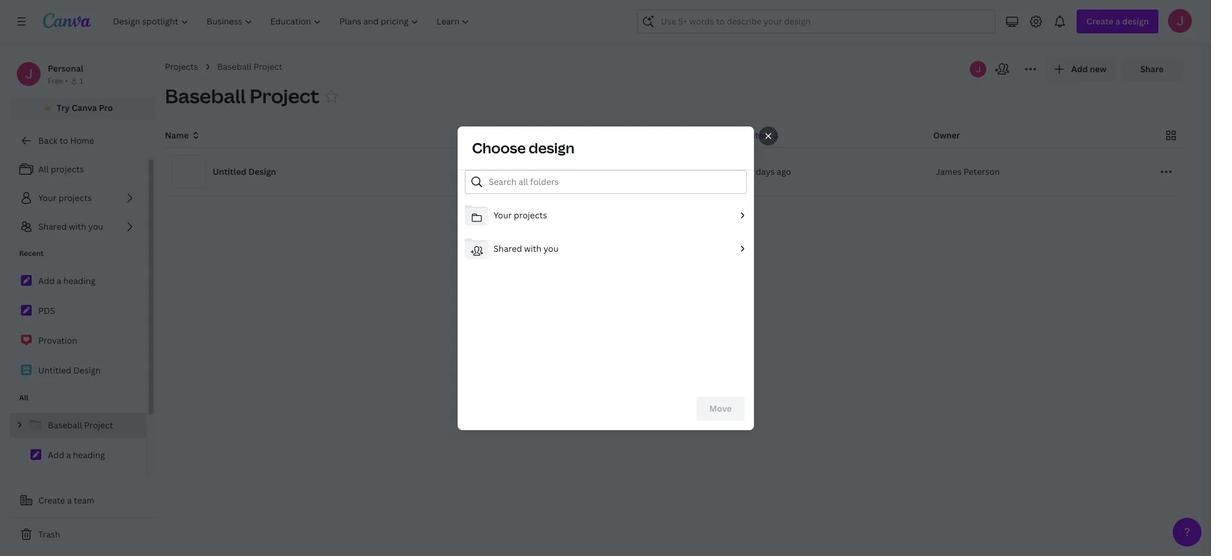 Task type: vqa. For each thing, say whether or not it's contained in the screenshot.
DESIGN button
no



Task type: describe. For each thing, give the bounding box(es) containing it.
move
[[709, 403, 732, 414]]

projects link
[[165, 60, 198, 74]]

your projects link
[[10, 186, 146, 210]]

baseball inside button
[[165, 83, 246, 109]]

Search all folders search field
[[489, 171, 739, 193]]

add a heading for 1st add a heading link
[[38, 275, 95, 287]]

all projects
[[38, 164, 84, 175]]

pds link
[[10, 299, 146, 324]]

projects
[[165, 61, 198, 72]]

your projects button
[[465, 203, 747, 230]]

1
[[79, 76, 83, 86]]

free
[[48, 76, 63, 86]]

1 add a heading link from the top
[[10, 269, 146, 294]]

0 horizontal spatial shared with you
[[38, 221, 103, 232]]

•
[[65, 76, 68, 86]]

with inside button
[[524, 243, 541, 254]]

projects for your projects link
[[59, 192, 92, 204]]

provation
[[38, 335, 77, 347]]

name button
[[165, 129, 201, 142]]

james
[[936, 166, 962, 177]]

1 horizontal spatial baseball project link
[[217, 60, 283, 74]]

share button
[[1121, 57, 1183, 81]]

shared inside button
[[493, 243, 522, 254]]

1 vertical spatial a
[[66, 450, 71, 461]]

add a heading for 1st add a heading link from the bottom of the page
[[48, 450, 105, 461]]

project for baseball project button
[[250, 83, 320, 109]]

try canva pro
[[57, 102, 113, 114]]

edited
[[743, 130, 769, 141]]

baseball project for baseball project button
[[165, 83, 320, 109]]

0 vertical spatial heading
[[63, 275, 95, 287]]

try canva pro button
[[10, 97, 155, 120]]

trash
[[38, 529, 60, 541]]

your projects inside button
[[493, 209, 547, 221]]

1 vertical spatial untitled
[[38, 365, 71, 376]]

create a team
[[38, 495, 94, 507]]

1 horizontal spatial untitled design
[[213, 166, 276, 177]]

0 horizontal spatial untitled design
[[38, 365, 101, 376]]

0 vertical spatial shared
[[38, 221, 67, 232]]

doc
[[554, 166, 570, 177]]

choose design
[[472, 138, 574, 157]]

0 horizontal spatial design
[[73, 365, 101, 376]]

project for baseball project link to the right
[[254, 61, 283, 72]]

2 vertical spatial baseball project
[[48, 420, 113, 431]]

list containing baseball project
[[10, 414, 146, 557]]

all for all
[[19, 393, 28, 403]]

recent
[[19, 249, 44, 259]]

shared with you button
[[465, 237, 747, 263]]

share
[[1141, 63, 1164, 75]]

your inside your projects button
[[493, 209, 512, 221]]

type
[[552, 130, 571, 141]]

0 vertical spatial design
[[248, 166, 276, 177]]

you inside the shared with you button
[[543, 243, 558, 254]]



Task type: locate. For each thing, give the bounding box(es) containing it.
1 vertical spatial you
[[543, 243, 558, 254]]

choose
[[472, 138, 526, 157]]

add for 1st add a heading link
[[38, 275, 55, 287]]

baseball project link up baseball project button
[[217, 60, 283, 74]]

design
[[248, 166, 276, 177], [73, 365, 101, 376]]

add a heading link
[[10, 269, 146, 294], [10, 443, 146, 469]]

2 vertical spatial baseball
[[48, 420, 82, 431]]

0 vertical spatial untitled
[[213, 166, 246, 177]]

baseball project
[[217, 61, 283, 72], [165, 83, 320, 109], [48, 420, 113, 431]]

ago
[[777, 166, 791, 177]]

0 horizontal spatial your
[[38, 192, 57, 204]]

your inside your projects link
[[38, 192, 57, 204]]

with
[[69, 221, 86, 232], [524, 243, 541, 254]]

1 vertical spatial your
[[493, 209, 512, 221]]

heading
[[63, 275, 95, 287], [73, 450, 105, 461]]

21 days ago
[[745, 166, 791, 177]]

0 vertical spatial your
[[38, 192, 57, 204]]

1 horizontal spatial with
[[524, 243, 541, 254]]

add a heading up the team
[[48, 450, 105, 461]]

provation link
[[10, 329, 146, 354]]

team
[[74, 495, 94, 507]]

0 horizontal spatial untitled
[[38, 365, 71, 376]]

1 vertical spatial design
[[73, 365, 101, 376]]

you inside the shared with you link
[[88, 221, 103, 232]]

home
[[70, 135, 94, 146]]

top level navigation element
[[105, 10, 480, 33]]

1 horizontal spatial untitled
[[213, 166, 246, 177]]

0 vertical spatial a
[[57, 275, 61, 287]]

baseball project button
[[165, 83, 320, 109]]

1 vertical spatial baseball project link
[[10, 414, 146, 439]]

a inside button
[[67, 495, 72, 507]]

1 horizontal spatial all
[[38, 164, 49, 175]]

projects inside button
[[514, 209, 547, 221]]

0 vertical spatial baseball
[[217, 61, 252, 72]]

0 vertical spatial baseball project
[[217, 61, 283, 72]]

projects for all projects link
[[51, 164, 84, 175]]

1 horizontal spatial shared with you
[[493, 243, 558, 254]]

1 vertical spatial project
[[250, 83, 320, 109]]

try
[[57, 102, 70, 114]]

shared with you inside button
[[493, 243, 558, 254]]

untitled design
[[213, 166, 276, 177], [38, 365, 101, 376]]

0 vertical spatial projects
[[51, 164, 84, 175]]

baseball project link down "untitled design" link
[[10, 414, 146, 439]]

a up create a team
[[66, 450, 71, 461]]

all
[[38, 164, 49, 175], [19, 393, 28, 403]]

0 horizontal spatial you
[[88, 221, 103, 232]]

0 horizontal spatial with
[[69, 221, 86, 232]]

all for all projects
[[38, 164, 49, 175]]

design
[[528, 138, 574, 157]]

1 vertical spatial baseball project
[[165, 83, 320, 109]]

baseball up baseball project button
[[217, 61, 252, 72]]

add a heading up pds link
[[38, 275, 95, 287]]

add a heading link up pds link
[[10, 269, 146, 294]]

personal
[[48, 63, 83, 74]]

1 horizontal spatial your
[[493, 209, 512, 221]]

untitled
[[213, 166, 246, 177], [38, 365, 71, 376]]

pro
[[99, 102, 113, 114]]

james peterson
[[936, 166, 1000, 177]]

2 add a heading link from the top
[[10, 443, 146, 469]]

1 vertical spatial baseball
[[165, 83, 246, 109]]

0 vertical spatial untitled design
[[213, 166, 276, 177]]

list containing add a heading
[[10, 269, 146, 384]]

create
[[38, 495, 65, 507]]

list containing all projects
[[10, 158, 146, 239]]

your projects
[[38, 192, 92, 204], [493, 209, 547, 221]]

0 horizontal spatial all
[[19, 393, 28, 403]]

1 vertical spatial projects
[[59, 192, 92, 204]]

0 vertical spatial shared with you
[[38, 221, 103, 232]]

projects
[[51, 164, 84, 175], [59, 192, 92, 204], [514, 209, 547, 221]]

you
[[88, 221, 103, 232], [543, 243, 558, 254]]

trash link
[[10, 524, 155, 547]]

your
[[38, 192, 57, 204], [493, 209, 512, 221]]

2 vertical spatial a
[[67, 495, 72, 507]]

0 horizontal spatial shared
[[38, 221, 67, 232]]

a
[[57, 275, 61, 287], [66, 450, 71, 461], [67, 495, 72, 507]]

1 horizontal spatial you
[[543, 243, 558, 254]]

1 vertical spatial with
[[524, 243, 541, 254]]

days
[[756, 166, 775, 177]]

None search field
[[637, 10, 996, 33]]

0 vertical spatial add a heading
[[38, 275, 95, 287]]

back
[[38, 135, 58, 146]]

0 vertical spatial add a heading link
[[10, 269, 146, 294]]

add up pds
[[38, 275, 55, 287]]

pds
[[38, 305, 55, 317]]

all projects link
[[10, 158, 146, 182]]

21
[[745, 166, 754, 177]]

0 vertical spatial add
[[38, 275, 55, 287]]

0 vertical spatial project
[[254, 61, 283, 72]]

back to home link
[[10, 129, 155, 153]]

canva
[[72, 102, 97, 114]]

1 vertical spatial your projects
[[493, 209, 547, 221]]

add a heading link up the team
[[10, 443, 146, 469]]

to
[[60, 135, 68, 146]]

2 vertical spatial projects
[[514, 209, 547, 221]]

1 horizontal spatial your projects
[[493, 209, 547, 221]]

1 vertical spatial untitled design
[[38, 365, 101, 376]]

add for 1st add a heading link from the bottom of the page
[[48, 450, 64, 461]]

shared with you link
[[10, 215, 146, 239]]

free •
[[48, 76, 68, 86]]

shared
[[38, 221, 67, 232], [493, 243, 522, 254]]

baseball down the projects link
[[165, 83, 246, 109]]

baseball down "untitled design" link
[[48, 420, 82, 431]]

peterson
[[964, 166, 1000, 177]]

a up pds link
[[57, 275, 61, 287]]

0 vertical spatial you
[[88, 221, 103, 232]]

baseball
[[217, 61, 252, 72], [165, 83, 246, 109], [48, 420, 82, 431]]

owner
[[933, 130, 960, 141]]

project inside button
[[250, 83, 320, 109]]

untitled design link
[[10, 359, 146, 384]]

1 vertical spatial shared with you
[[493, 243, 558, 254]]

name
[[165, 130, 189, 141]]

0 vertical spatial your projects
[[38, 192, 92, 204]]

move button
[[697, 397, 744, 421]]

baseball project link
[[217, 60, 283, 74], [10, 414, 146, 439]]

add a heading
[[38, 275, 95, 287], [48, 450, 105, 461]]

1 vertical spatial add a heading
[[48, 450, 105, 461]]

0 horizontal spatial your projects
[[38, 192, 92, 204]]

0 vertical spatial all
[[38, 164, 49, 175]]

1 vertical spatial add a heading link
[[10, 443, 146, 469]]

a left the team
[[67, 495, 72, 507]]

1 vertical spatial all
[[19, 393, 28, 403]]

1 vertical spatial shared
[[493, 243, 522, 254]]

list containing your projects
[[457, 199, 754, 266]]

heading up the team
[[73, 450, 105, 461]]

1 horizontal spatial design
[[248, 166, 276, 177]]

0 horizontal spatial baseball project link
[[10, 414, 146, 439]]

list
[[10, 158, 146, 239], [457, 199, 754, 266], [10, 269, 146, 384], [10, 414, 146, 557]]

create a team button
[[10, 489, 155, 513]]

edited button
[[743, 129, 781, 142]]

1 horizontal spatial shared
[[493, 243, 522, 254]]

1 vertical spatial add
[[48, 450, 64, 461]]

baseball project for baseball project link to the right
[[217, 61, 283, 72]]

add up create
[[48, 450, 64, 461]]

heading up pds link
[[63, 275, 95, 287]]

1 vertical spatial heading
[[73, 450, 105, 461]]

project
[[254, 61, 283, 72], [250, 83, 320, 109], [84, 420, 113, 431]]

add
[[38, 275, 55, 287], [48, 450, 64, 461]]

0 vertical spatial baseball project link
[[217, 60, 283, 74]]

back to home
[[38, 135, 94, 146]]

2 vertical spatial project
[[84, 420, 113, 431]]

0 vertical spatial with
[[69, 221, 86, 232]]

shared with you
[[38, 221, 103, 232], [493, 243, 558, 254]]



